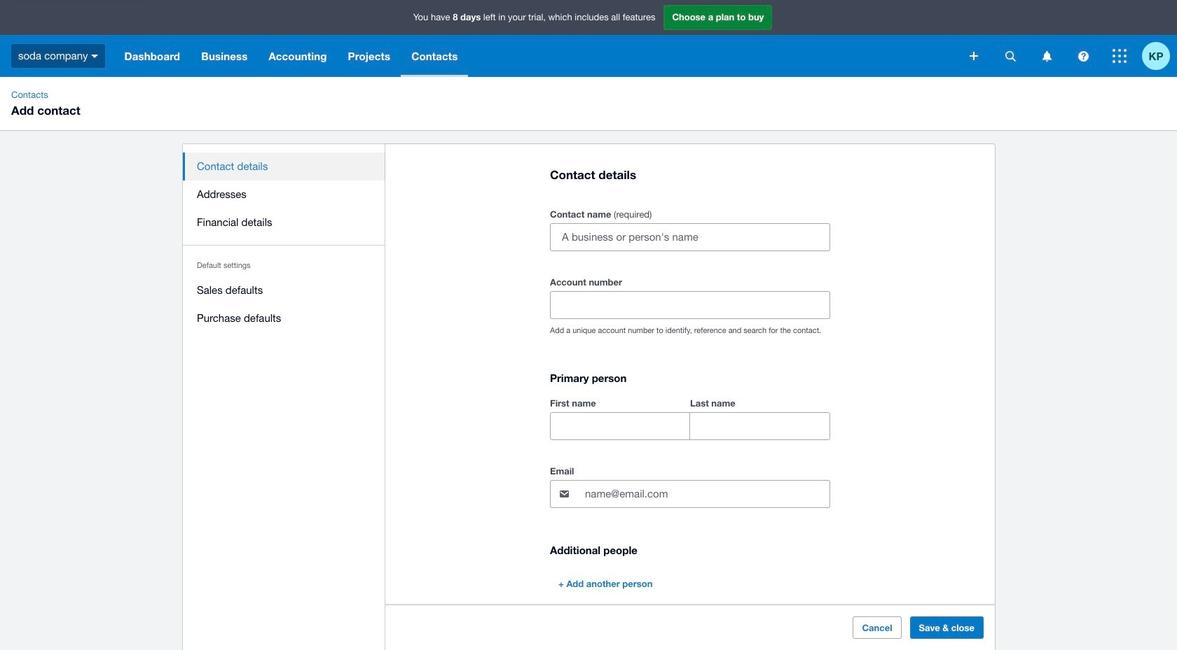 Task type: vqa. For each thing, say whether or not it's contained in the screenshot.
Sat 25
no



Task type: describe. For each thing, give the bounding box(es) containing it.
A business or person's name field
[[551, 224, 830, 251]]

name@email.com text field
[[584, 481, 830, 508]]



Task type: locate. For each thing, give the bounding box(es) containing it.
2 svg image from the left
[[1078, 51, 1088, 61]]

menu
[[183, 144, 385, 341]]

1 horizontal spatial svg image
[[1078, 51, 1088, 61]]

svg image
[[1005, 51, 1016, 61], [1078, 51, 1088, 61]]

group
[[550, 395, 830, 441]]

svg image
[[1113, 49, 1127, 63], [1042, 51, 1051, 61], [970, 52, 978, 60], [91, 54, 98, 58]]

banner
[[0, 0, 1177, 77]]

1 svg image from the left
[[1005, 51, 1016, 61]]

None field
[[551, 292, 830, 319], [551, 414, 689, 440], [690, 414, 830, 440], [551, 292, 830, 319], [551, 414, 689, 440], [690, 414, 830, 440]]

0 horizontal spatial svg image
[[1005, 51, 1016, 61]]



